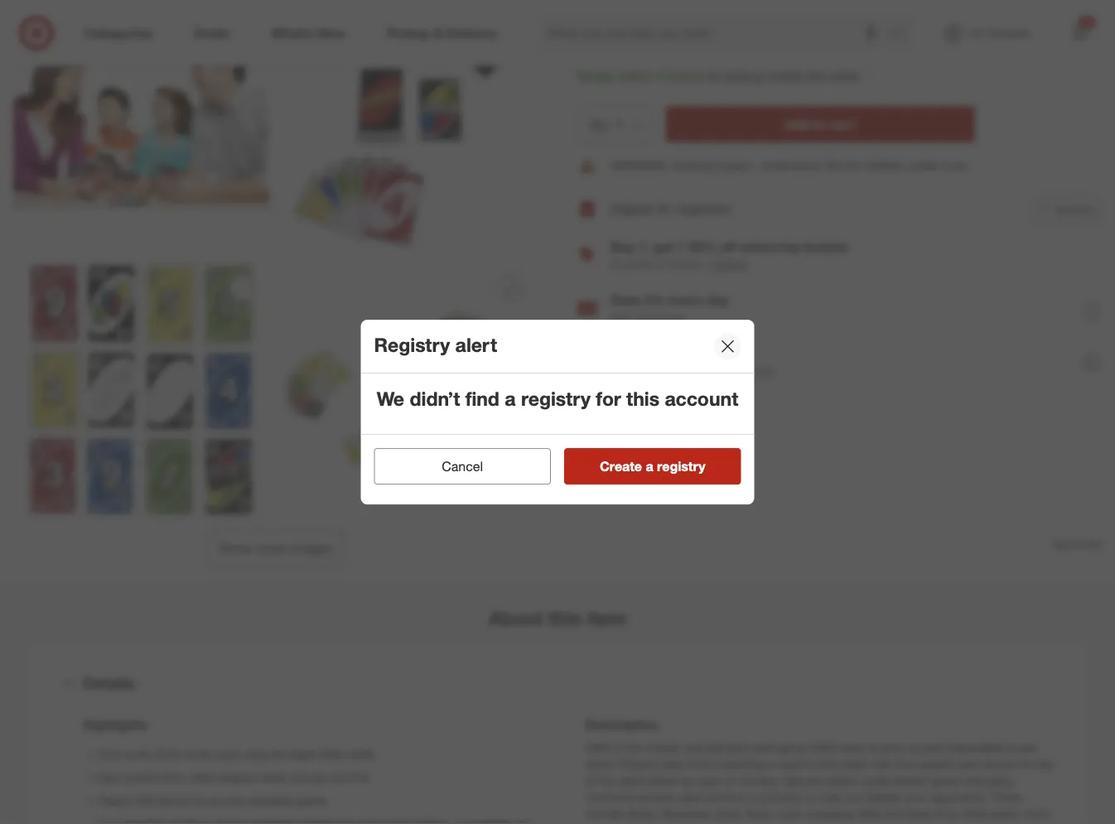 Task type: describe. For each thing, give the bounding box(es) containing it.
twos,
[[745, 807, 774, 822]]

15
[[1083, 17, 1092, 27]]

find inside description uno is the classic and beloved card game that's easy to pick up and impossible to put down! players take turns matching a card in their hand with the current card shown on top of the deck either by color or number. special action cards deliver game-changing moments as they each perform a function to help you defeat your opponents. these include skips, reverses, draw twos, color-changing wild and draw four wild cards. you'll find 25 of each color (red, green, blue, and yellow), plus the eight wild cards, inside the
[[586, 824, 605, 825]]

wild up out
[[320, 748, 342, 762]]

go
[[313, 771, 326, 785]]

1 horizontal spatial color
[[696, 774, 722, 789]]

create a registry
[[600, 458, 706, 474]]

put
[[1019, 741, 1036, 756]]

players
[[219, 771, 256, 785]]

beloved
[[707, 741, 749, 756]]

(red,
[[696, 824, 718, 825]]

green,
[[722, 824, 754, 825]]

1 vertical spatial item
[[587, 607, 627, 630]]

by inside button
[[885, 2, 896, 15]]

0 horizontal spatial card
[[752, 741, 775, 756]]

glance
[[606, 402, 648, 419]]

sponsored
[[1053, 537, 1102, 550]]

off
[[719, 238, 736, 255]]

at
[[578, 402, 591, 419]]

current
[[916, 758, 953, 772]]

over
[[724, 364, 746, 379]]

for right eligible
[[657, 200, 673, 217]]

we
[[377, 387, 404, 410]]

by inside description uno is the classic and beloved card game that's easy to pick up and impossible to put down! players take turns matching a card in their hand with the current card shown on top of the deck either by color or number. special action cards deliver game-changing moments as they each perform a function to help you defeat your opponents. these include skips, reverses, draw twos, color-changing wild and draw four wild cards. you'll find 25 of each color (red, green, blue, and yellow), plus the eight wild cards, inside the
[[680, 774, 693, 789]]

add to cart
[[785, 116, 856, 132]]

game inside description uno is the classic and beloved card game that's easy to pick up and impossible to put down! players take turns matching a card in their hand with the current card shown on top of the deck either by color or number. special action cards deliver game-changing moments as they each perform a function to help you defeat your opponents. these include skips, reverses, draw twos, color-changing wild and draw four wild cards. you'll find 25 of each color (red, green, blue, and yellow), plus the eight wild cards, inside the
[[778, 741, 807, 756]]

number.
[[739, 774, 781, 789]]

$100
[[749, 364, 774, 379]]

to up with
[[869, 741, 879, 756]]

details inside details dropdown button
[[83, 674, 135, 693]]

shown
[[982, 758, 1016, 772]]

save 5% every day with redcard
[[611, 292, 729, 325]]

reach 500 points to win the standard game
[[99, 794, 326, 809]]

buy 1, get 1 50% off select toy brands link
[[611, 238, 848, 255]]

2 draw from the left
[[907, 807, 934, 822]]

take
[[662, 758, 684, 772]]

2 with from the top
[[611, 364, 634, 379]]

to down the "special"
[[807, 791, 817, 805]]

search
[[883, 27, 923, 43]]

up inside description uno is the classic and beloved card game that's easy to pick up and impossible to put down! players take turns matching a card in their hand with the current card shown on top of the deck either by color or number. special action cards deliver game-changing moments as they each perform a function to help you defeat your opponents. these include skips, reverses, draw twos, color-changing wild and draw four wild cards. you'll find 25 of each color (red, green, blue, and yellow), plus the eight wild cards, inside the
[[907, 741, 921, 756]]

pick up at columbia
[[578, 43, 704, 59]]

25 inside description uno is the classic and beloved card game that's easy to pick up and impossible to put down! players take turns matching a card in their hand with the current card shown on top of the deck either by color or number. special action cards deliver game-changing moments as they each perform a function to help you defeat your opponents. these include skips, reverses, draw twos, color-changing wild and draw four wild cards. you'll find 25 of each color (red, green, blue, and yellow), plus the eight wild cards, inside the
[[608, 824, 621, 825]]

wild down defeat
[[858, 807, 881, 822]]

uno
[[586, 741, 611, 756]]

within for ready within 2 hours for pickup inside the store
[[619, 68, 654, 84]]

these
[[991, 791, 1023, 805]]

players
[[621, 758, 659, 772]]

pick
[[578, 43, 605, 59]]

earn
[[99, 771, 123, 785]]

out
[[330, 771, 346, 785]]

easy
[[842, 741, 866, 756]]

uno card game, 4 of 9 image
[[282, 0, 538, 249]]

1 vertical spatial changing
[[807, 807, 855, 822]]

0 horizontal spatial cards
[[183, 748, 212, 762]]

1 horizontal spatial each
[[679, 791, 704, 805]]

buy 1, get 1 50% off select toy brands in-store or online ∙ details
[[611, 238, 848, 271]]

check
[[715, 44, 749, 58]]

that's
[[811, 741, 838, 756]]

get
[[653, 238, 674, 255]]

cart
[[830, 116, 856, 132]]

we didn't find a registry for this account
[[377, 387, 739, 410]]

1 vertical spatial points
[[158, 794, 190, 809]]

turns
[[687, 758, 713, 772]]

blue,
[[757, 824, 782, 825]]

5%
[[645, 292, 665, 308]]

uno card game, 5 of 9 image
[[13, 262, 269, 518]]

yrs.
[[952, 158, 970, 173]]

wild left cards,
[[924, 824, 946, 825]]

is
[[615, 741, 623, 756]]

moments
[[586, 791, 635, 805]]

skips,
[[627, 807, 658, 822]]

ready for ready within 2 hours
[[588, 2, 617, 15]]

0 horizontal spatial you
[[291, 771, 310, 785]]

earn points from other players when you go out first
[[99, 771, 369, 785]]

to inside button
[[814, 116, 827, 132]]

get it by fri, dec 8 button
[[847, 0, 975, 28]]

0 horizontal spatial color
[[666, 824, 692, 825]]

wild up cards,
[[963, 807, 986, 822]]

1 horizontal spatial not
[[825, 158, 844, 173]]

a up twos,
[[752, 791, 758, 805]]

dialog containing registry alert
[[361, 320, 755, 505]]

0 horizontal spatial of
[[153, 748, 163, 762]]

1 horizontal spatial card
[[777, 758, 800, 772]]

What can we help you find? suggestions appear below search field
[[538, 15, 894, 51]]

stem:
[[611, 436, 645, 451]]

store inside buy 1, get 1 50% off select toy brands in-store or online ∙ details
[[625, 257, 651, 271]]

create a registry button
[[564, 448, 741, 485]]

didn't
[[410, 387, 460, 410]]

classic
[[646, 741, 681, 756]]

or inside buy 1, get 1 50% off select toy brands in-store or online ∙ details
[[654, 257, 665, 271]]

the down defeat
[[875, 824, 891, 825]]

other inside button
[[752, 44, 779, 58]]

down!
[[586, 758, 617, 772]]

matching
[[717, 758, 765, 772]]

not available
[[724, 3, 781, 16]]

1 vertical spatial each
[[638, 824, 663, 825]]

0 horizontal spatial four
[[99, 748, 123, 762]]

yellow),
[[808, 824, 847, 825]]

0 vertical spatial inside
[[769, 68, 804, 84]]

the up moments
[[599, 774, 616, 789]]

0 vertical spatial 25
[[167, 748, 179, 762]]

not inside button
[[724, 3, 740, 16]]

2 horizontal spatial of
[[625, 824, 635, 825]]

with
[[871, 758, 893, 772]]

inside inside description uno is the classic and beloved card game that's easy to pick up and impossible to put down! players take turns matching a card in their hand with the current card shown on top of the deck either by color or number. special action cards deliver game-changing moments as they each perform a function to help you defeat your opponents. these include skips, reverses, draw twos, color-changing wild and draw four wild cards. you'll find 25 of each color (red, green, blue, and yellow), plus the eight wild cards, inside the
[[984, 824, 1015, 825]]

the up deliver
[[896, 758, 913, 772]]

description
[[586, 717, 659, 733]]

either
[[648, 774, 677, 789]]

0 vertical spatial up
[[609, 43, 625, 59]]

hours for ready within 2 hours for pickup inside the store
[[669, 68, 702, 84]]

save
[[611, 292, 641, 308]]

and up the current
[[924, 741, 943, 756]]

opponents.
[[929, 791, 988, 805]]

for left 'children'
[[847, 158, 861, 173]]

suits
[[126, 748, 150, 762]]

to left put
[[1006, 741, 1016, 756]]

add to cart button
[[666, 106, 975, 142]]

1 vertical spatial of
[[586, 774, 596, 789]]

details button
[[40, 657, 1076, 710]]

as
[[638, 791, 650, 805]]

their
[[816, 758, 839, 772]]

in-
[[611, 257, 625, 271]]

a up number. on the right of page
[[768, 758, 774, 772]]

show more images button
[[208, 531, 343, 567]]

or inside description uno is the classic and beloved card game that's easy to pick up and impossible to put down! players take turns matching a card in their hand with the current card shown on top of the deck either by color or number. special action cards deliver game-changing moments as they each perform a function to help you defeat your opponents. these include skips, reverses, draw twos, color-changing wild and draw four wild cards. you'll find 25 of each color (red, green, blue, and yellow), plus the eight wild cards, inside the
[[725, 774, 736, 789]]

1
[[677, 238, 685, 255]]

online
[[668, 257, 701, 271]]

add for add item
[[1054, 202, 1073, 215]]



Task type: vqa. For each thing, say whether or not it's contained in the screenshot.
rightmost CANDLE
no



Task type: locate. For each thing, give the bounding box(es) containing it.
1 vertical spatial store
[[625, 257, 651, 271]]

they
[[653, 791, 675, 805]]

with
[[611, 311, 634, 325], [611, 364, 634, 379]]

of down 'skips,'
[[625, 824, 635, 825]]

1 horizontal spatial of
[[586, 774, 596, 789]]

hours down columbia button
[[669, 68, 702, 84]]

1 with from the top
[[611, 311, 634, 325]]

eight inside description uno is the classic and beloved card game that's easy to pick up and impossible to put down! players take turns matching a card in their hand with the current card shown on top of the deck either by color or number. special action cards deliver game-changing moments as they each perform a function to help you defeat your opponents. these include skips, reverses, draw twos, color-changing wild and draw four wild cards. you'll find 25 of each color (red, green, blue, and yellow), plus the eight wild cards, inside the
[[895, 824, 921, 825]]

color down "reverses,"
[[666, 824, 692, 825]]

0 horizontal spatial plus
[[246, 748, 268, 762]]

0 vertical spatial hours
[[657, 2, 682, 15]]

2
[[648, 2, 654, 15], [658, 68, 665, 84]]

0 horizontal spatial draw
[[715, 807, 742, 822]]

2 within from the top
[[619, 68, 654, 84]]

a down "stem: math"
[[646, 458, 654, 474]]

0 vertical spatial other
[[752, 44, 779, 58]]

1 horizontal spatial on
[[1020, 758, 1033, 772]]

1 vertical spatial on
[[1020, 758, 1033, 772]]

0 horizontal spatial details
[[83, 674, 135, 693]]

hand
[[842, 758, 868, 772]]

0 vertical spatial game
[[778, 741, 807, 756]]

changing
[[964, 774, 1012, 789], [807, 807, 855, 822]]

and down color-
[[785, 824, 805, 825]]

of down down!
[[586, 774, 596, 789]]

0 horizontal spatial item
[[587, 607, 627, 630]]

1 vertical spatial other
[[189, 771, 216, 785]]

0 horizontal spatial up
[[609, 43, 625, 59]]

0 vertical spatial within
[[619, 2, 646, 15]]

1 vertical spatial you
[[846, 791, 864, 805]]

find down include
[[586, 824, 605, 825]]

up
[[609, 43, 625, 59], [907, 741, 921, 756]]

four inside description uno is the classic and beloved card game that's easy to pick up and impossible to put down! players take turns matching a card in their hand with the current card shown on top of the deck either by color or number. special action cards deliver game-changing moments as they each perform a function to help you defeat your opponents. these include skips, reverses, draw twos, color-changing wild and draw four wild cards. you'll find 25 of each color (red, green, blue, and yellow), plus the eight wild cards, inside the
[[937, 807, 960, 822]]

choking
[[671, 158, 712, 173]]

special
[[784, 774, 823, 789]]

in
[[804, 758, 813, 772]]

show
[[218, 541, 252, 557]]

game up in
[[778, 741, 807, 756]]

within down the at
[[619, 68, 654, 84]]

columbia
[[644, 43, 704, 59]]

0 vertical spatial store
[[830, 68, 860, 84]]

children
[[864, 158, 906, 173]]

and up turns
[[685, 741, 704, 756]]

1 vertical spatial with
[[611, 364, 634, 379]]

0 horizontal spatial on
[[671, 364, 684, 379]]

1 vertical spatial up
[[907, 741, 921, 756]]

card left in
[[777, 758, 800, 772]]

the right is
[[626, 741, 643, 756]]

card
[[752, 741, 775, 756], [777, 758, 800, 772], [956, 758, 979, 772]]

0 vertical spatial four
[[99, 748, 123, 762]]

item inside button
[[1075, 202, 1095, 215]]

1 horizontal spatial this
[[627, 387, 660, 410]]

add for add to cart
[[785, 116, 810, 132]]

1 horizontal spatial four
[[937, 807, 960, 822]]

0 vertical spatial not
[[724, 3, 740, 16]]

redcard
[[637, 311, 683, 325]]

to left win
[[194, 794, 204, 809]]

each down 'skips,'
[[638, 824, 663, 825]]

other up reach 500 points to win the standard game
[[189, 771, 216, 785]]

1 vertical spatial hours
[[669, 68, 702, 84]]

under
[[909, 158, 939, 173]]

points
[[126, 771, 159, 785], [158, 794, 190, 809]]

highlights
[[83, 717, 147, 733]]

account
[[665, 387, 739, 410]]

25 up the from
[[167, 748, 179, 762]]

toy
[[781, 238, 801, 255]]

this inside dialog
[[627, 387, 660, 410]]

you inside description uno is the classic and beloved card game that's easy to pick up and impossible to put down! players take turns matching a card in their hand with the current card shown on top of the deck either by color or number. special action cards deliver game-changing moments as they each perform a function to help you defeat your opponents. these include skips, reverses, draw twos, color-changing wild and draw four wild cards. you'll find 25 of each color (red, green, blue, and yellow), plus the eight wild cards, inside the
[[846, 791, 864, 805]]

0 horizontal spatial eight
[[291, 748, 316, 762]]

1 vertical spatial inside
[[984, 824, 1015, 825]]

warning:
[[611, 158, 668, 173]]

inside down stores in the right top of the page
[[769, 68, 804, 84]]

plus
[[246, 748, 268, 762], [850, 824, 872, 825]]

1 vertical spatial four
[[937, 807, 960, 822]]

1 draw from the left
[[715, 807, 742, 822]]

cards down with
[[861, 774, 890, 789]]

columbia button
[[644, 41, 704, 60]]

0 horizontal spatial 2
[[648, 2, 654, 15]]

1 horizontal spatial find
[[586, 824, 605, 825]]

with inside "save 5% every day with redcard"
[[611, 311, 634, 325]]

draw up green,
[[715, 807, 742, 822]]

a left at
[[505, 387, 516, 410]]

this
[[627, 387, 660, 410], [548, 607, 582, 630]]

add item button
[[1032, 195, 1102, 222]]

0 horizontal spatial find
[[465, 387, 500, 410]]

500
[[136, 794, 155, 809]]

0 vertical spatial on
[[671, 364, 684, 379]]

description uno is the classic and beloved card game that's easy to pick up and impossible to put down! players take turns matching a card in their hand with the current card shown on top of the deck either by color or number. special action cards deliver game-changing moments as they each perform a function to help you defeat your opponents. these include skips, reverses, draw twos, color-changing wild and draw four wild cards. you'll find 25 of each color (red, green, blue, and yellow), plus the eight wild cards, inside the
[[586, 717, 1062, 825]]

of right the suits
[[153, 748, 163, 762]]

0 vertical spatial you
[[291, 771, 310, 785]]

1 horizontal spatial 2
[[658, 68, 665, 84]]

function
[[761, 791, 803, 805]]

1 vertical spatial find
[[586, 824, 605, 825]]

check other stores
[[715, 44, 814, 58]]

card up matching on the right bottom of the page
[[752, 741, 775, 756]]

1 vertical spatial this
[[548, 607, 582, 630]]

points up 500
[[126, 771, 159, 785]]

add item
[[1054, 202, 1095, 215]]

0 vertical spatial this
[[627, 387, 660, 410]]

1 horizontal spatial eight
[[895, 824, 921, 825]]

1 horizontal spatial store
[[830, 68, 860, 84]]

for right at
[[596, 387, 621, 410]]

1 vertical spatial or
[[725, 774, 736, 789]]

parts.
[[792, 158, 822, 173]]

pickup
[[725, 68, 765, 84]]

1 horizontal spatial or
[[725, 774, 736, 789]]

other up 'pickup'
[[752, 44, 779, 58]]

each
[[679, 791, 704, 805], [638, 824, 663, 825]]

1 vertical spatial add
[[1054, 202, 1073, 215]]

get it by fri, dec 8
[[858, 2, 941, 15]]

every
[[669, 292, 703, 308]]

it
[[877, 2, 882, 15]]

within
[[619, 2, 646, 15], [619, 68, 654, 84]]

help
[[820, 791, 842, 805]]

with left affirm on the top
[[611, 364, 634, 379]]

cards,
[[949, 824, 981, 825]]

registry
[[521, 387, 591, 410], [657, 458, 706, 474]]

the down stores in the right top of the page
[[807, 68, 826, 84]]

ready inside button
[[588, 2, 617, 15]]

1 vertical spatial 25
[[608, 824, 621, 825]]

0 horizontal spatial game
[[297, 794, 326, 809]]

cancel
[[442, 458, 483, 474]]

store up cart at right
[[830, 68, 860, 84]]

from
[[162, 771, 186, 785]]

inside down cards.
[[984, 824, 1015, 825]]

1 horizontal spatial changing
[[964, 774, 1012, 789]]

15 link
[[1062, 15, 1099, 51]]

plus right yellow),
[[850, 824, 872, 825]]

registry left glance
[[521, 387, 591, 410]]

cards inside description uno is the classic and beloved card game that's easy to pick up and impossible to put down! players take turns matching a card in their hand with the current card shown on top of the deck either by color or number. special action cards deliver game-changing moments as they each perform a function to help you defeat your opponents. these include skips, reverses, draw twos, color-changing wild and draw four wild cards. you'll find 25 of each color (red, green, blue, and yellow), plus the eight wild cards, inside the
[[861, 774, 890, 789]]

25 down include
[[608, 824, 621, 825]]

1 vertical spatial plus
[[850, 824, 872, 825]]

on down put
[[1020, 758, 1033, 772]]

for inside dialog
[[596, 387, 621, 410]]

1 horizontal spatial up
[[907, 741, 921, 756]]

add inside add item button
[[1054, 202, 1073, 215]]

8
[[935, 2, 941, 15]]

this right about
[[548, 607, 582, 630]]

four
[[99, 748, 123, 762], [937, 807, 960, 822]]

cards left the each,
[[183, 748, 212, 762]]

within for ready within 2 hours
[[619, 2, 646, 15]]

1 vertical spatial eight
[[895, 824, 921, 825]]

add
[[785, 116, 810, 132], [1054, 202, 1073, 215]]

uno card game, 3 of 9 image
[[13, 0, 269, 249]]

not right the parts.
[[825, 158, 844, 173]]

1 horizontal spatial cards
[[345, 748, 374, 762]]

within up the at
[[619, 2, 646, 15]]

50%
[[688, 238, 716, 255]]

details up highlights
[[83, 674, 135, 693]]

0 horizontal spatial registry
[[521, 387, 591, 410]]

eligible
[[611, 200, 653, 217]]

find right didn't
[[465, 387, 500, 410]]

with down save
[[611, 311, 634, 325]]

0 horizontal spatial not
[[724, 3, 740, 16]]

1 within from the top
[[619, 2, 646, 15]]

the up when
[[271, 748, 287, 762]]

draw down "your"
[[907, 807, 934, 822]]

0 vertical spatial find
[[465, 387, 500, 410]]

you down action
[[846, 791, 864, 805]]

0 horizontal spatial this
[[548, 607, 582, 630]]

day
[[707, 292, 729, 308]]

action
[[826, 774, 858, 789]]

first
[[350, 771, 369, 785]]

0 vertical spatial registry
[[521, 387, 591, 410]]

0 vertical spatial points
[[126, 771, 159, 785]]

about
[[489, 607, 543, 630]]

2 up pick up at columbia
[[648, 2, 654, 15]]

the right win
[[228, 794, 245, 809]]

math
[[648, 436, 674, 451]]

hours
[[657, 2, 682, 15], [669, 68, 702, 84]]

1 horizontal spatial inside
[[984, 824, 1015, 825]]

registry inside the create a registry button
[[657, 458, 706, 474]]

impossible
[[947, 741, 1003, 756]]

on inside description uno is the classic and beloved card game that's easy to pick up and impossible to put down! players take turns matching a card in their hand with the current card shown on top of the deck either by color or number. special action cards deliver game-changing moments as they each perform a function to help you defeat your opponents. these include skips, reverses, draw twos, color-changing wild and draw four wild cards. you'll find 25 of each color (red, green, blue, and yellow), plus the eight wild cards, inside the
[[1020, 758, 1033, 772]]

0 vertical spatial each
[[679, 791, 704, 805]]

card down impossible
[[956, 758, 979, 772]]

ready for ready within 2 hours for pickup inside the store
[[578, 68, 615, 84]]

changing down shown
[[964, 774, 1012, 789]]

1 vertical spatial 2
[[658, 68, 665, 84]]

registry
[[374, 333, 450, 356]]

1 horizontal spatial you
[[846, 791, 864, 805]]

not left available
[[724, 3, 740, 16]]

1 horizontal spatial plus
[[850, 824, 872, 825]]

hazard
[[716, 158, 751, 173]]

2 for ready within 2 hours
[[648, 2, 654, 15]]

orders
[[687, 364, 721, 379]]

fri,
[[898, 2, 912, 15]]

2 horizontal spatial card
[[956, 758, 979, 772]]

by right it
[[885, 2, 896, 15]]

1 vertical spatial ready
[[578, 68, 615, 84]]

find inside dialog
[[465, 387, 500, 410]]

ready within 2 hours for pickup inside the store
[[578, 68, 860, 84]]

on right affirm on the top
[[671, 364, 684, 379]]

1 horizontal spatial other
[[752, 44, 779, 58]]

by
[[885, 2, 896, 15], [680, 774, 693, 789]]

to left cart at right
[[814, 116, 827, 132]]

up right pick
[[907, 741, 921, 756]]

registries
[[677, 200, 731, 217]]

show more images
[[218, 541, 333, 557]]

1 vertical spatial not
[[825, 158, 844, 173]]

at
[[628, 43, 641, 59]]

within inside button
[[619, 2, 646, 15]]

uno card game, 6 of 9 image
[[282, 262, 538, 518]]

reach
[[99, 794, 132, 809]]

image gallery element
[[13, 0, 538, 567]]

color down turns
[[696, 774, 722, 789]]

details down 'buy 1, get 1 50% off select toy brands' link
[[712, 257, 747, 271]]

2 down columbia button
[[658, 68, 665, 84]]

for
[[706, 68, 722, 84], [847, 158, 861, 173], [657, 200, 673, 217], [596, 387, 621, 410]]

each up "reverses,"
[[679, 791, 704, 805]]

0 vertical spatial eight
[[291, 748, 316, 762]]

changing up yellow),
[[807, 807, 855, 822]]

0 horizontal spatial or
[[654, 257, 665, 271]]

ready down the pick
[[578, 68, 615, 84]]

reverses,
[[661, 807, 712, 822]]

stores
[[782, 44, 814, 58]]

or up the 'perform'
[[725, 774, 736, 789]]

1 vertical spatial within
[[619, 68, 654, 84]]

0 vertical spatial changing
[[964, 774, 1012, 789]]

1 vertical spatial registry
[[657, 458, 706, 474]]

game down go
[[297, 794, 326, 809]]

0 vertical spatial or
[[654, 257, 665, 271]]

the
[[807, 68, 826, 84], [626, 741, 643, 756], [271, 748, 287, 762], [896, 758, 913, 772], [599, 774, 616, 789], [228, 794, 245, 809], [875, 824, 891, 825]]

dec
[[914, 2, 932, 15]]

0 vertical spatial with
[[611, 311, 634, 325]]

or down get
[[654, 257, 665, 271]]

eight
[[291, 748, 316, 762], [895, 824, 921, 825]]

0 vertical spatial details
[[712, 257, 747, 271]]

up left the at
[[609, 43, 625, 59]]

1 horizontal spatial 25
[[608, 824, 621, 825]]

warning: choking hazard - small parts. not for children under 3 yrs.
[[611, 158, 970, 173]]

add inside add to cart button
[[785, 116, 810, 132]]

dialog
[[361, 320, 755, 505]]

four up the earn
[[99, 748, 123, 762]]

cards up first
[[345, 748, 374, 762]]

more
[[256, 541, 286, 557]]

eight up go
[[291, 748, 316, 762]]

1 vertical spatial by
[[680, 774, 693, 789]]

0 horizontal spatial inside
[[769, 68, 804, 84]]

1 horizontal spatial details
[[712, 257, 747, 271]]

eight down "your"
[[895, 824, 921, 825]]

you left go
[[291, 771, 310, 785]]

ready
[[588, 2, 617, 15], [578, 68, 615, 84]]

0 vertical spatial add
[[785, 116, 810, 132]]

0 vertical spatial plus
[[246, 748, 268, 762]]

hours for ready within 2 hours
[[657, 2, 682, 15]]

plus inside description uno is the classic and beloved card game that's easy to pick up and impossible to put down! players take turns matching a card in their hand with the current card shown on top of the deck either by color or number. special action cards deliver game-changing moments as they each perform a function to help you defeat your opponents. these include skips, reverses, draw twos, color-changing wild and draw four wild cards. you'll find 25 of each color (red, green, blue, and yellow), plus the eight wild cards, inside the
[[850, 824, 872, 825]]

1 vertical spatial game
[[297, 794, 326, 809]]

2 for ready within 2 hours for pickup inside the store
[[658, 68, 665, 84]]

game
[[778, 741, 807, 756], [297, 794, 326, 809]]

when
[[260, 771, 288, 785]]

a inside button
[[646, 458, 654, 474]]

store down 1,
[[625, 257, 651, 271]]

0 vertical spatial ready
[[588, 2, 617, 15]]

small
[[762, 158, 789, 173]]

1 horizontal spatial item
[[1075, 202, 1095, 215]]

1 horizontal spatial game
[[778, 741, 807, 756]]

by down turns
[[680, 774, 693, 789]]

and down defeat
[[884, 807, 904, 822]]

hours up columbia
[[657, 2, 682, 15]]

about this item
[[489, 607, 627, 630]]

ready up the pick
[[588, 2, 617, 15]]

plus right the each,
[[246, 748, 268, 762]]

registry down the math
[[657, 458, 706, 474]]

1 vertical spatial color
[[666, 824, 692, 825]]

four up cards,
[[937, 807, 960, 822]]

at a glance
[[578, 402, 648, 419]]

search button
[[883, 15, 923, 55]]

0 vertical spatial item
[[1075, 202, 1095, 215]]

1 horizontal spatial registry
[[657, 458, 706, 474]]

details inside buy 1, get 1 50% off select toy brands in-store or online ∙ details
[[712, 257, 747, 271]]

top
[[1036, 758, 1053, 772]]

this down affirm on the top
[[627, 387, 660, 410]]

hours inside button
[[657, 2, 682, 15]]

points down the from
[[158, 794, 190, 809]]

-
[[754, 158, 759, 173]]

eligible for registries
[[611, 200, 731, 217]]

0 vertical spatial by
[[885, 2, 896, 15]]

0 vertical spatial color
[[696, 774, 722, 789]]

for down check
[[706, 68, 722, 84]]

2 inside button
[[648, 2, 654, 15]]

a right at
[[595, 402, 602, 419]]



